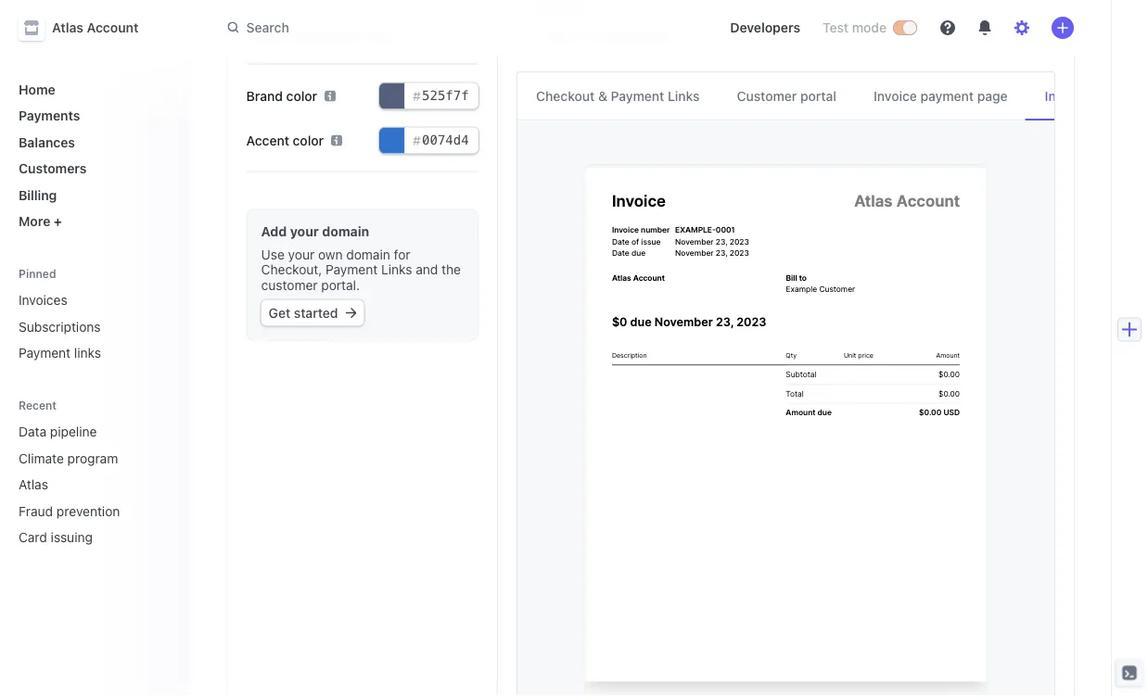 Task type: describe. For each thing, give the bounding box(es) containing it.
links
[[74, 345, 101, 361]]

checkout
[[536, 89, 595, 104]]

more +
[[19, 214, 62, 229]]

add your domain use your own domain for checkout, payment links and the customer portal.
[[261, 224, 461, 293]]

brand color
[[246, 88, 317, 103]]

recent element
[[0, 417, 191, 553]]

search
[[246, 20, 289, 35]]

invoice payment page
[[874, 89, 1008, 104]]

pipeline
[[50, 424, 97, 440]]

get started
[[269, 305, 338, 320]]

checkout & payment links
[[536, 89, 700, 104]]

Search search field
[[217, 11, 700, 45]]

home link
[[11, 74, 176, 104]]

brand
[[246, 88, 283, 103]]

portal.
[[321, 277, 360, 293]]

1 vertical spatial domain
[[346, 247, 390, 262]]

+
[[54, 214, 62, 229]]

tab list containing checkout & payment links
[[518, 72, 1135, 121]]

program
[[67, 451, 118, 466]]

get
[[269, 305, 291, 320]]

1 vertical spatial your
[[288, 247, 315, 262]]

billing
[[19, 187, 57, 203]]

add
[[261, 224, 287, 239]]

issuing
[[51, 530, 93, 545]]

balances
[[19, 134, 75, 150]]

billing link
[[11, 180, 176, 210]]

Search text field
[[217, 11, 700, 45]]

settings image
[[1015, 20, 1030, 35]]

checkout,
[[261, 262, 322, 277]]

more
[[19, 214, 50, 229]]

customers
[[19, 161, 87, 176]]

payment
[[921, 89, 974, 104]]

climate program link
[[11, 443, 150, 473]]

pinned navigation links element
[[11, 259, 180, 368]]

atlas account
[[52, 20, 139, 35]]

customer
[[261, 277, 318, 293]]

data pipeline link
[[11, 417, 150, 447]]

card
[[19, 530, 47, 545]]

recent
[[19, 399, 57, 412]]

payment inside add your domain use your own domain for checkout, payment links and the customer portal.
[[326, 262, 378, 277]]

card issuing
[[19, 530, 93, 545]]

of
[[352, 27, 365, 42]]

atlas for atlas account
[[52, 20, 83, 35]]

subscriptions link
[[11, 312, 176, 342]]

data
[[19, 424, 46, 440]]

prevention
[[56, 504, 120, 519]]

pinned
[[19, 267, 56, 280]]

payment inside the pinned element
[[19, 345, 71, 361]]

atlas for atlas
[[19, 477, 48, 492]]

balances link
[[11, 127, 176, 157]]

payments
[[19, 108, 80, 123]]

pinned element
[[11, 285, 176, 368]]

svg image
[[346, 308, 357, 319]]

the
[[442, 262, 461, 277]]

year's
[[571, 31, 603, 44]]

help image
[[940, 20, 955, 35]]

customer portal button
[[718, 72, 855, 121]]

recent navigation links element
[[0, 390, 191, 553]]

payment inside button
[[611, 89, 664, 104]]



Task type: vqa. For each thing, say whether or not it's contained in the screenshot.
Contact sales to apply for live mode access dropdown button
no



Task type: locate. For each thing, give the bounding box(es) containing it.
domain up the own
[[322, 224, 369, 239]]

your left the own
[[288, 247, 315, 262]]

one year's membership
[[546, 31, 671, 44]]

card issuing link
[[11, 523, 150, 553]]

climate program
[[19, 451, 118, 466]]

instead
[[304, 27, 349, 42]]

fraud prevention link
[[11, 496, 150, 526]]

invoice
[[874, 89, 917, 104], [1045, 89, 1088, 104]]

1 vertical spatial atlas
[[19, 477, 48, 492]]

links left and at top left
[[381, 262, 412, 277]]

accent color
[[246, 133, 324, 148]]

page
[[977, 89, 1008, 104]]

1 vertical spatial payment
[[326, 262, 378, 277]]

developers
[[730, 20, 800, 35]]

icon
[[368, 27, 394, 42]]

your right add
[[290, 224, 319, 239]]

payment down subscriptions
[[19, 345, 71, 361]]

mode
[[852, 20, 887, 35]]

payments link
[[11, 101, 176, 131]]

0 horizontal spatial payment
[[19, 345, 71, 361]]

color for brand color
[[286, 88, 317, 103]]

get started link
[[261, 300, 364, 326]]

pdf
[[1092, 89, 1117, 104]]

2 horizontal spatial payment
[[611, 89, 664, 104]]

notifications image
[[978, 20, 992, 35]]

invoice for invoice pdf
[[1045, 89, 1088, 104]]

atlas inside button
[[52, 20, 83, 35]]

payment links link
[[11, 338, 176, 368]]

links inside button
[[668, 89, 700, 104]]

summary
[[532, 0, 587, 13]]

0 vertical spatial atlas
[[52, 20, 83, 35]]

None text field
[[379, 83, 479, 109], [379, 128, 479, 154], [379, 83, 479, 109], [379, 128, 479, 154]]

use inside add your domain use your own domain for checkout, payment links and the customer portal.
[[261, 247, 285, 262]]

atlas account button
[[19, 15, 157, 41]]

invoice inside button
[[1045, 89, 1088, 104]]

fraud prevention
[[19, 504, 120, 519]]

color right brand
[[286, 88, 317, 103]]

use
[[246, 27, 270, 42], [261, 247, 285, 262]]

1 horizontal spatial invoice
[[1045, 89, 1088, 104]]

1 horizontal spatial atlas
[[52, 20, 83, 35]]

checkout & payment links button
[[518, 72, 718, 121]]

color for accent color
[[293, 133, 324, 148]]

domain left for
[[346, 247, 390, 262]]

1 vertical spatial links
[[381, 262, 412, 277]]

fraud
[[19, 504, 53, 519]]

1 vertical spatial use
[[261, 247, 285, 262]]

atlas inside recent element
[[19, 477, 48, 492]]

1 invoice from the left
[[874, 89, 917, 104]]

0 vertical spatial domain
[[322, 224, 369, 239]]

for
[[394, 247, 410, 262]]

2 vertical spatial payment
[[19, 345, 71, 361]]

atlas left the account
[[52, 20, 83, 35]]

invoice left pdf
[[1045, 89, 1088, 104]]

payment
[[611, 89, 664, 104], [326, 262, 378, 277], [19, 345, 71, 361]]

1 horizontal spatial payment
[[326, 262, 378, 277]]

links inside add your domain use your own domain for checkout, payment links and the customer portal.
[[381, 262, 412, 277]]

use down add
[[261, 247, 285, 262]]

1 vertical spatial color
[[293, 133, 324, 148]]

logo
[[274, 27, 300, 42]]

tab list
[[518, 72, 1135, 121]]

customers link
[[11, 154, 176, 184]]

atlas up fraud
[[19, 477, 48, 492]]

accent
[[246, 133, 289, 148]]

atlas link
[[11, 470, 150, 500]]

customer portal
[[737, 89, 837, 104]]

membership
[[606, 31, 671, 44]]

invoice pdf button
[[1026, 72, 1135, 121]]

data pipeline
[[19, 424, 97, 440]]

invoice payment page button
[[855, 72, 1026, 121]]

account
[[87, 20, 139, 35]]

0 vertical spatial use
[[246, 27, 270, 42]]

atlas
[[52, 20, 83, 35], [19, 477, 48, 492]]

test mode
[[823, 20, 887, 35]]

payment links
[[19, 345, 101, 361]]

color
[[286, 88, 317, 103], [293, 133, 324, 148]]

0 vertical spatial your
[[290, 224, 319, 239]]

0 horizontal spatial atlas
[[19, 477, 48, 492]]

started
[[294, 305, 338, 320]]

payment right the &
[[611, 89, 664, 104]]

&
[[598, 89, 607, 104]]

0 vertical spatial color
[[286, 88, 317, 103]]

home
[[19, 82, 55, 97]]

portal
[[800, 89, 837, 104]]

use logo instead of icon
[[246, 27, 394, 42]]

payment up svg icon
[[326, 262, 378, 277]]

2 invoice from the left
[[1045, 89, 1088, 104]]

invoice inside button
[[874, 89, 917, 104]]

one
[[546, 31, 568, 44]]

invoice left payment
[[874, 89, 917, 104]]

customer
[[737, 89, 797, 104]]

invoices
[[19, 293, 67, 308]]

domain
[[322, 224, 369, 239], [346, 247, 390, 262]]

invoice pdf
[[1045, 89, 1117, 104]]

1 horizontal spatial links
[[668, 89, 700, 104]]

0 horizontal spatial links
[[381, 262, 412, 277]]

0 horizontal spatial invoice
[[874, 89, 917, 104]]

and
[[416, 262, 438, 277]]

your
[[290, 224, 319, 239], [288, 247, 315, 262]]

invoice for invoice payment page
[[874, 89, 917, 104]]

invoices link
[[11, 285, 176, 315]]

links down membership
[[668, 89, 700, 104]]

subscriptions
[[19, 319, 101, 334]]

test
[[823, 20, 849, 35]]

0 vertical spatial links
[[668, 89, 700, 104]]

0 vertical spatial payment
[[611, 89, 664, 104]]

climate
[[19, 451, 64, 466]]

links
[[668, 89, 700, 104], [381, 262, 412, 277]]

use left logo
[[246, 27, 270, 42]]

color right accent
[[293, 133, 324, 148]]

developers link
[[723, 13, 808, 43]]

own
[[318, 247, 343, 262]]

core navigation links element
[[11, 74, 176, 237]]



